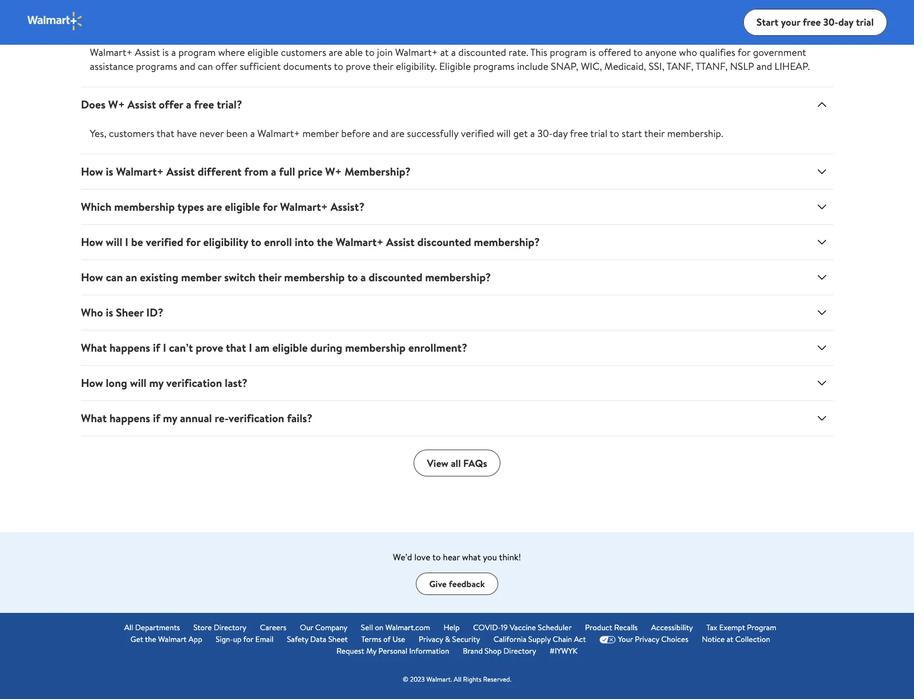 Task type: vqa. For each thing, say whether or not it's contained in the screenshot.
anyone
yes



Task type: describe. For each thing, give the bounding box(es) containing it.
1 vertical spatial membership?
[[425, 270, 491, 285]]

1 horizontal spatial all
[[454, 675, 461, 685]]

of
[[383, 634, 391, 645]]

is left offered
[[589, 45, 596, 59]]

your privacy choices
[[618, 634, 688, 645]]

1 vertical spatial that
[[226, 340, 246, 355]]

safety
[[287, 634, 308, 645]]

choices
[[661, 634, 688, 645]]

© 2023 walmart. all rights reserved.
[[403, 675, 511, 685]]

0 horizontal spatial free
[[194, 97, 214, 112]]

get
[[130, 634, 143, 645]]

this
[[530, 45, 547, 59]]

what is walmart+ assist?
[[81, 16, 204, 31]]

1 horizontal spatial member
[[302, 127, 339, 140]]

1 vertical spatial can
[[106, 270, 123, 285]]

eligibility.
[[396, 59, 437, 73]]

sell on walmart.com link
[[361, 622, 430, 634]]

2 horizontal spatial membership
[[345, 340, 406, 355]]

at inside walmart+ assist is a program where eligible customers are able to join walmart+ at a discounted rate. this program is offered to anyone who qualifies for government assistance programs and can offer sufficient documents to prove their eligibility. eligible programs include snap, wic, medicaid, ssi, tanf, ttanf, nslp and liheap.
[[440, 45, 449, 59]]

1 vertical spatial eligible
[[225, 199, 260, 214]]

1 programs from the left
[[136, 59, 177, 73]]

0 horizontal spatial i
[[125, 235, 128, 250]]

what happens if my annual re-verification fails?
[[81, 411, 312, 426]]

careers link
[[260, 622, 286, 634]]

0 horizontal spatial and
[[180, 59, 195, 73]]

which
[[81, 199, 111, 214]]

is down what is walmart+ assist?
[[162, 45, 169, 59]]

&
[[445, 634, 450, 645]]

sign-up for email link
[[216, 634, 274, 646]]

discounted inside walmart+ assist is a program where eligible customers are able to join walmart+ at a discounted rate. this program is offered to anyone who qualifies for government assistance programs and can offer sufficient documents to prove their eligibility. eligible programs include snap, wic, medicaid, ssi, tanf, ttanf, nslp and liheap.
[[458, 45, 506, 59]]

get the walmart app link
[[130, 634, 202, 646]]

my for verification
[[149, 376, 164, 391]]

last?
[[225, 376, 248, 391]]

what happens if my annual re-verification fails? image
[[815, 412, 829, 425]]

you
[[483, 551, 497, 564]]

start
[[757, 15, 779, 29]]

to left enroll on the left of the page
[[251, 235, 261, 250]]

program
[[747, 622, 776, 634]]

are inside walmart+ assist is a program where eligible customers are able to join walmart+ at a discounted rate. this program is offered to anyone who qualifies for government assistance programs and can offer sufficient documents to prove their eligibility. eligible programs include snap, wic, medicaid, ssi, tanf, ttanf, nslp and liheap.
[[329, 45, 343, 59]]

0 horizontal spatial verified
[[146, 235, 183, 250]]

ttanf,
[[696, 59, 728, 73]]

my for annual
[[163, 411, 177, 426]]

which membership types are eligible for walmart+ assist?
[[81, 199, 365, 214]]

0 vertical spatial that
[[157, 127, 174, 140]]

request my personal information link
[[337, 646, 449, 658]]

brand shop directory
[[463, 646, 536, 657]]

security
[[452, 634, 480, 645]]

store directory
[[193, 622, 246, 634]]

is for assist?
[[109, 16, 117, 31]]

careers
[[260, 622, 286, 634]]

2 horizontal spatial i
[[249, 340, 252, 355]]

what happens if i can't prove that i am eligible during membership enrollment? image
[[815, 341, 829, 355]]

company
[[315, 622, 348, 634]]

sheer
[[116, 305, 144, 320]]

does w+ assist offer a free trial? image
[[815, 98, 829, 111]]

include
[[517, 59, 548, 73]]

enrollment?
[[408, 340, 467, 355]]

day inside button
[[838, 15, 854, 29]]

can't
[[169, 340, 193, 355]]

assist inside walmart+ assist is a program where eligible customers are able to join walmart+ at a discounted rate. this program is offered to anyone who qualifies for government assistance programs and can offer sufficient documents to prove their eligibility. eligible programs include snap, wic, medicaid, ssi, tanf, ttanf, nslp and liheap.
[[135, 45, 160, 59]]

walmart
[[158, 634, 187, 645]]

to left join
[[365, 45, 375, 59]]

what happens if i can't prove that i am eligible during membership enrollment?
[[81, 340, 467, 355]]

1 horizontal spatial i
[[163, 340, 166, 355]]

how is walmart+ assist different from a full price w+ membership? image
[[815, 165, 829, 179]]

is for id?
[[106, 305, 113, 320]]

for right up
[[243, 634, 253, 645]]

up
[[233, 634, 242, 645]]

qualifies
[[700, 45, 735, 59]]

1 vertical spatial verification
[[228, 411, 284, 426]]

1 vertical spatial are
[[391, 127, 405, 140]]

never
[[199, 127, 224, 140]]

2 horizontal spatial and
[[757, 59, 772, 73]]

ssi,
[[649, 59, 664, 73]]

we'd
[[393, 551, 412, 564]]

how for how long will my verification last?
[[81, 376, 103, 391]]

california supply chain act link
[[494, 634, 586, 646]]

prove inside walmart+ assist is a program where eligible customers are able to join walmart+ at a discounted rate. this program is offered to anyone who qualifies for government assistance programs and can offer sufficient documents to prove their eligibility. eligible programs include snap, wic, medicaid, ssi, tanf, ttanf, nslp and liheap.
[[346, 59, 371, 73]]

walmart.
[[426, 675, 452, 685]]

0 vertical spatial directory
[[214, 622, 246, 634]]

be
[[131, 235, 143, 250]]

our company
[[300, 622, 348, 634]]

brand
[[463, 646, 483, 657]]

all inside all departments link
[[124, 622, 133, 634]]

successfully
[[407, 127, 459, 140]]

how long will my verification last? image
[[815, 377, 829, 390]]

1 vertical spatial day
[[553, 127, 568, 140]]

how for how is walmart+ assist different from a full price w+ membership?
[[81, 164, 103, 179]]

medicaid,
[[604, 59, 646, 73]]

happens for my
[[109, 411, 150, 426]]

what for what happens if i can't prove that i am eligible during membership enrollment?
[[81, 340, 107, 355]]

price
[[298, 164, 322, 179]]

does w+ assist offer a free trial?
[[81, 97, 242, 112]]

covid-19 vaccine scheduler link
[[473, 622, 572, 634]]

0 horizontal spatial w+
[[108, 97, 125, 112]]

product recalls
[[585, 622, 638, 634]]

switch
[[224, 270, 256, 285]]

notice at collection request my personal information
[[337, 634, 770, 657]]

view all faqs link
[[413, 450, 501, 477]]

who is sheer id?
[[81, 305, 163, 320]]

0 vertical spatial verification
[[166, 376, 222, 391]]

1 vertical spatial offer
[[159, 97, 183, 112]]

1 vertical spatial their
[[644, 127, 665, 140]]

anyone
[[645, 45, 677, 59]]

covid-19 vaccine scheduler
[[473, 622, 572, 634]]

safety data sheet link
[[287, 634, 348, 646]]

how for how will i be verified for eligibility to enroll into the walmart+ assist discounted membership?
[[81, 235, 103, 250]]

1 horizontal spatial will
[[130, 376, 146, 391]]

my
[[366, 646, 376, 657]]

accessibility
[[651, 622, 693, 634]]

what is walmart+ assist? image
[[815, 17, 829, 30]]

at inside notice at collection request my personal information
[[727, 634, 733, 645]]

1 vertical spatial w+
[[325, 164, 342, 179]]

how long will my verification last?
[[81, 376, 248, 391]]

0 horizontal spatial member
[[181, 270, 221, 285]]

information
[[409, 646, 449, 657]]

0 vertical spatial membership?
[[474, 235, 540, 250]]

sell on walmart.com
[[361, 622, 430, 634]]

hear
[[443, 551, 460, 564]]

0 vertical spatial verified
[[461, 127, 494, 140]]

©
[[403, 675, 408, 685]]

0 horizontal spatial will
[[106, 235, 122, 250]]

give
[[429, 578, 447, 590]]

terms of use link
[[361, 634, 405, 646]]

2 horizontal spatial will
[[497, 127, 511, 140]]

view all faqs
[[427, 456, 487, 470]]

if for i
[[153, 340, 160, 355]]

act
[[574, 634, 586, 645]]

the inside tax exempt program get the walmart app
[[145, 634, 156, 645]]

liheap.
[[775, 59, 810, 73]]

1 horizontal spatial membership
[[284, 270, 345, 285]]

feedback
[[449, 578, 485, 590]]

membership.
[[667, 127, 723, 140]]

what for what is walmart+ assist?
[[81, 16, 107, 31]]

privacy & security link
[[419, 634, 480, 646]]

sign-
[[216, 634, 233, 645]]

trial?
[[217, 97, 242, 112]]

trial inside button
[[856, 15, 874, 29]]

1 vertical spatial trial
[[590, 127, 608, 140]]



Task type: locate. For each thing, give the bounding box(es) containing it.
1 vertical spatial at
[[727, 634, 733, 645]]

1 horizontal spatial assist?
[[330, 199, 365, 214]]

1 horizontal spatial that
[[226, 340, 246, 355]]

3 what from the top
[[81, 411, 107, 426]]

can left where
[[198, 59, 213, 73]]

offer inside walmart+ assist is a program where eligible customers are able to join walmart+ at a discounted rate. this program is offered to anyone who qualifies for government assistance programs and can offer sufficient documents to prove their eligibility. eligible programs include snap, wic, medicaid, ssi, tanf, ttanf, nslp and liheap.
[[215, 59, 237, 73]]

assist?
[[170, 16, 204, 31], [330, 199, 365, 214]]

to right the love
[[432, 551, 441, 564]]

1 vertical spatial customers
[[109, 127, 154, 140]]

how will i be verified for eligibility to enroll into the walmart+ assist discounted membership? image
[[815, 236, 829, 249]]

how can an existing member switch their membership to a discounted membership? image
[[815, 271, 829, 284]]

2023
[[410, 675, 425, 685]]

1 how from the top
[[81, 164, 103, 179]]

1 vertical spatial 30-
[[537, 127, 553, 140]]

free left trial?
[[194, 97, 214, 112]]

documents
[[283, 59, 332, 73]]

and up does w+ assist offer a free trial?
[[180, 59, 195, 73]]

who is sheer id? image
[[815, 306, 829, 320]]

1 vertical spatial verified
[[146, 235, 183, 250]]

1 horizontal spatial offer
[[215, 59, 237, 73]]

personal
[[378, 646, 407, 657]]

departments
[[135, 622, 180, 634]]

to left able
[[334, 59, 343, 73]]

if for my
[[153, 411, 160, 426]]

for left eligibility
[[186, 235, 201, 250]]

how down the which
[[81, 235, 103, 250]]

start
[[622, 127, 642, 140]]

their right start at top
[[644, 127, 665, 140]]

0 vertical spatial customers
[[281, 45, 326, 59]]

1 what from the top
[[81, 16, 107, 31]]

what for what happens if my annual re-verification fails?
[[81, 411, 107, 426]]

is
[[109, 16, 117, 31], [162, 45, 169, 59], [589, 45, 596, 59], [106, 164, 113, 179], [106, 305, 113, 320]]

what
[[462, 551, 481, 564]]

1 if from the top
[[153, 340, 160, 355]]

0 horizontal spatial can
[[106, 270, 123, 285]]

to left start at top
[[610, 127, 619, 140]]

w+
[[108, 97, 125, 112], [325, 164, 342, 179]]

will left the be
[[106, 235, 122, 250]]

0 vertical spatial member
[[302, 127, 339, 140]]

2 horizontal spatial free
[[803, 15, 821, 29]]

1 horizontal spatial programs
[[473, 59, 515, 73]]

happens down sheer
[[109, 340, 150, 355]]

2 if from the top
[[153, 411, 160, 426]]

0 horizontal spatial customers
[[109, 127, 154, 140]]

eligible right am
[[272, 340, 308, 355]]

i left am
[[249, 340, 252, 355]]

1 vertical spatial member
[[181, 270, 221, 285]]

california
[[494, 634, 526, 645]]

who
[[81, 305, 103, 320]]

my left the annual at the bottom left of the page
[[163, 411, 177, 426]]

0 vertical spatial eligible
[[247, 45, 278, 59]]

walmart plus image
[[27, 11, 83, 31]]

existing
[[140, 270, 178, 285]]

0 horizontal spatial assist?
[[170, 16, 204, 31]]

on
[[375, 622, 383, 634]]

w+ right price on the top left
[[325, 164, 342, 179]]

love
[[414, 551, 430, 564]]

2 privacy from the left
[[635, 634, 659, 645]]

how
[[81, 164, 103, 179], [81, 235, 103, 250], [81, 270, 103, 285], [81, 376, 103, 391]]

customers inside walmart+ assist is a program where eligible customers are able to join walmart+ at a discounted rate. this program is offered to anyone who qualifies for government assistance programs and can offer sufficient documents to prove their eligibility. eligible programs include snap, wic, medicaid, ssi, tanf, ttanf, nslp and liheap.
[[281, 45, 326, 59]]

day right what is walmart+ assist? image
[[838, 15, 854, 29]]

0 vertical spatial at
[[440, 45, 449, 59]]

1 program from the left
[[178, 45, 216, 59]]

eligibility
[[203, 235, 248, 250]]

directory up sign-
[[214, 622, 246, 634]]

directory down california
[[503, 646, 536, 657]]

at right eligibility.
[[440, 45, 449, 59]]

will
[[497, 127, 511, 140], [106, 235, 122, 250], [130, 376, 146, 391]]

2 programs from the left
[[473, 59, 515, 73]]

0 horizontal spatial are
[[207, 199, 222, 214]]

start your free 30-day trial button
[[743, 9, 887, 36]]

walmart+ assist is a program where eligible customers are able to join walmart+ at a discounted rate. this program is offered to anyone who qualifies for government assistance programs and can offer sufficient documents to prove their eligibility. eligible programs include snap, wic, medicaid, ssi, tanf, ttanf, nslp and liheap.
[[90, 45, 810, 73]]

fails?
[[287, 411, 312, 426]]

prove
[[346, 59, 371, 73], [196, 340, 223, 355]]

if down how long will my verification last?
[[153, 411, 160, 426]]

30-
[[823, 15, 838, 29], [537, 127, 553, 140]]

1 vertical spatial free
[[194, 97, 214, 112]]

sign-up for email
[[216, 634, 274, 645]]

#iywyk
[[550, 646, 577, 657]]

1 horizontal spatial are
[[329, 45, 343, 59]]

how up the which
[[81, 164, 103, 179]]

which membership types are eligible for walmart+ assist? image
[[815, 200, 829, 214]]

notice at collection link
[[702, 634, 770, 646]]

all left rights
[[454, 675, 461, 685]]

supply
[[528, 634, 551, 645]]

eligible down the 'how is walmart+ assist different from a full price w+ membership?'
[[225, 199, 260, 214]]

2 horizontal spatial are
[[391, 127, 405, 140]]

covid-
[[473, 622, 501, 634]]

privacy
[[419, 634, 443, 645], [635, 634, 659, 645]]

eligible inside walmart+ assist is a program where eligible customers are able to join walmart+ at a discounted rate. this program is offered to anyone who qualifies for government assistance programs and can offer sufficient documents to prove their eligibility. eligible programs include snap, wic, medicaid, ssi, tanf, ttanf, nslp and liheap.
[[247, 45, 278, 59]]

1 horizontal spatial directory
[[503, 646, 536, 657]]

2 happens from the top
[[109, 411, 150, 426]]

membership?
[[474, 235, 540, 250], [425, 270, 491, 285]]

privacy up information
[[419, 634, 443, 645]]

verified right the be
[[146, 235, 183, 250]]

1 horizontal spatial verification
[[228, 411, 284, 426]]

how up who
[[81, 270, 103, 285]]

privacy choices icon image
[[599, 636, 616, 644]]

0 horizontal spatial trial
[[590, 127, 608, 140]]

0 vertical spatial membership
[[114, 199, 175, 214]]

1 vertical spatial assist?
[[330, 199, 365, 214]]

to
[[365, 45, 375, 59], [633, 45, 643, 59], [334, 59, 343, 73], [610, 127, 619, 140], [251, 235, 261, 250], [347, 270, 358, 285], [432, 551, 441, 564]]

1 horizontal spatial the
[[317, 235, 333, 250]]

4 how from the top
[[81, 376, 103, 391]]

from
[[244, 164, 268, 179]]

programs up does w+ assist offer a free trial?
[[136, 59, 177, 73]]

product
[[585, 622, 612, 634]]

0 vertical spatial will
[[497, 127, 511, 140]]

can
[[198, 59, 213, 73], [106, 270, 123, 285]]

for inside walmart+ assist is a program where eligible customers are able to join walmart+ at a discounted rate. this program is offered to anyone who qualifies for government assistance programs and can offer sufficient documents to prove their eligibility. eligible programs include snap, wic, medicaid, ssi, tanf, ttanf, nslp and liheap.
[[738, 45, 751, 59]]

0 horizontal spatial membership
[[114, 199, 175, 214]]

are left able
[[329, 45, 343, 59]]

30- right get
[[537, 127, 553, 140]]

their right switch
[[258, 270, 281, 285]]

1 horizontal spatial verified
[[461, 127, 494, 140]]

think!
[[499, 551, 521, 564]]

are right types
[[207, 199, 222, 214]]

0 horizontal spatial programs
[[136, 59, 177, 73]]

1 horizontal spatial and
[[373, 127, 388, 140]]

0 horizontal spatial prove
[[196, 340, 223, 355]]

use
[[392, 634, 405, 645]]

1 vertical spatial the
[[145, 634, 156, 645]]

1 vertical spatial prove
[[196, 340, 223, 355]]

assistance
[[90, 59, 133, 73]]

at down 'exempt'
[[727, 634, 733, 645]]

happens down long
[[109, 411, 150, 426]]

enroll
[[264, 235, 292, 250]]

the down all departments
[[145, 634, 156, 645]]

1 vertical spatial membership
[[284, 270, 345, 285]]

0 vertical spatial 30-
[[823, 15, 838, 29]]

0 vertical spatial happens
[[109, 340, 150, 355]]

what down who
[[81, 340, 107, 355]]

1 happens from the top
[[109, 340, 150, 355]]

#iywyk link
[[550, 646, 577, 658]]

1 horizontal spatial program
[[550, 45, 587, 59]]

offer left sufficient
[[215, 59, 237, 73]]

will right long
[[130, 376, 146, 391]]

my right long
[[149, 376, 164, 391]]

1 vertical spatial my
[[163, 411, 177, 426]]

trial left start at top
[[590, 127, 608, 140]]

1 horizontal spatial customers
[[281, 45, 326, 59]]

long
[[106, 376, 127, 391]]

program right the this
[[550, 45, 587, 59]]

0 vertical spatial all
[[124, 622, 133, 634]]

1 horizontal spatial prove
[[346, 59, 371, 73]]

your
[[781, 15, 800, 29]]

1 vertical spatial directory
[[503, 646, 536, 657]]

verification up the annual at the bottom left of the page
[[166, 376, 222, 391]]

email
[[255, 634, 274, 645]]

nslp
[[730, 59, 754, 73]]

free right your
[[803, 15, 821, 29]]

will left get
[[497, 127, 511, 140]]

product recalls link
[[585, 622, 638, 634]]

store
[[193, 622, 212, 634]]

been
[[226, 127, 248, 140]]

happens for i
[[109, 340, 150, 355]]

customers right yes,
[[109, 127, 154, 140]]

1 vertical spatial if
[[153, 411, 160, 426]]

if left the can't
[[153, 340, 160, 355]]

give feedback button
[[416, 573, 498, 596]]

2 vertical spatial eligible
[[272, 340, 308, 355]]

full
[[279, 164, 295, 179]]

recalls
[[614, 622, 638, 634]]

30- inside button
[[823, 15, 838, 29]]

california supply chain act
[[494, 634, 586, 645]]

w+ right does
[[108, 97, 125, 112]]

2 vertical spatial membership
[[345, 340, 406, 355]]

1 privacy from the left
[[419, 634, 443, 645]]

0 horizontal spatial all
[[124, 622, 133, 634]]

1 vertical spatial all
[[454, 675, 461, 685]]

have
[[177, 127, 197, 140]]

and
[[180, 59, 195, 73], [757, 59, 772, 73], [373, 127, 388, 140]]

their
[[373, 59, 393, 73], [644, 127, 665, 140], [258, 270, 281, 285]]

1 horizontal spatial can
[[198, 59, 213, 73]]

discounted
[[458, 45, 506, 59], [417, 235, 471, 250], [369, 270, 422, 285]]

verified left get
[[461, 127, 494, 140]]

1 vertical spatial discounted
[[417, 235, 471, 250]]

all up get
[[124, 622, 133, 634]]

day right get
[[553, 127, 568, 140]]

does
[[81, 97, 105, 112]]

for up enroll on the left of the page
[[263, 199, 277, 214]]

2 vertical spatial discounted
[[369, 270, 422, 285]]

prove right the can't
[[196, 340, 223, 355]]

can left an
[[106, 270, 123, 285]]

0 horizontal spatial at
[[440, 45, 449, 59]]

2 what from the top
[[81, 340, 107, 355]]

that left am
[[226, 340, 246, 355]]

verification down last?
[[228, 411, 284, 426]]

walmart.com
[[385, 622, 430, 634]]

member left the before
[[302, 127, 339, 140]]

what up assistance
[[81, 16, 107, 31]]

member left switch
[[181, 270, 221, 285]]

0 vertical spatial what
[[81, 16, 107, 31]]

help link
[[444, 622, 460, 634]]

0 vertical spatial day
[[838, 15, 854, 29]]

what down long
[[81, 411, 107, 426]]

the right the into
[[317, 235, 333, 250]]

privacy right your
[[635, 634, 659, 645]]

1 horizontal spatial privacy
[[635, 634, 659, 645]]

1 horizontal spatial free
[[570, 127, 588, 140]]

terms
[[361, 634, 381, 645]]

offer up have
[[159, 97, 183, 112]]

membership?
[[344, 164, 411, 179]]

are left successfully
[[391, 127, 405, 140]]

1 horizontal spatial their
[[373, 59, 393, 73]]

faqs
[[463, 456, 487, 470]]

app
[[188, 634, 202, 645]]

eligible right where
[[247, 45, 278, 59]]

0 horizontal spatial that
[[157, 127, 174, 140]]

1 horizontal spatial 30-
[[823, 15, 838, 29]]

is up assistance
[[109, 16, 117, 31]]

0 vertical spatial w+
[[108, 97, 125, 112]]

for right qualifies
[[738, 45, 751, 59]]

member
[[302, 127, 339, 140], [181, 270, 221, 285]]

sufficient
[[240, 59, 281, 73]]

0 horizontal spatial day
[[553, 127, 568, 140]]

am
[[255, 340, 270, 355]]

your privacy choices link
[[599, 634, 688, 646]]

re-
[[215, 411, 228, 426]]

i left the can't
[[163, 340, 166, 355]]

membership right 'during'
[[345, 340, 406, 355]]

membership down how will i be verified for eligibility to enroll into the walmart+ assist discounted membership? at top
[[284, 270, 345, 285]]

can inside walmart+ assist is a program where eligible customers are able to join walmart+ at a discounted rate. this program is offered to anyone who qualifies for government assistance programs and can offer sufficient documents to prove their eligibility. eligible programs include snap, wic, medicaid, ssi, tanf, ttanf, nslp and liheap.
[[198, 59, 213, 73]]

2 vertical spatial what
[[81, 411, 107, 426]]

programs left "include"
[[473, 59, 515, 73]]

data
[[310, 634, 326, 645]]

3 how from the top
[[81, 270, 103, 285]]

i
[[125, 235, 128, 250], [163, 340, 166, 355], [249, 340, 252, 355]]

0 horizontal spatial their
[[258, 270, 281, 285]]

0 vertical spatial discounted
[[458, 45, 506, 59]]

0 vertical spatial prove
[[346, 59, 371, 73]]

how left long
[[81, 376, 103, 391]]

30- right your
[[823, 15, 838, 29]]

is right who
[[106, 305, 113, 320]]

our company link
[[300, 622, 348, 634]]

0 horizontal spatial verification
[[166, 376, 222, 391]]

1 horizontal spatial trial
[[856, 15, 874, 29]]

program left where
[[178, 45, 216, 59]]

2 vertical spatial free
[[570, 127, 588, 140]]

how for how can an existing member switch their membership to a discounted membership?
[[81, 270, 103, 285]]

2 program from the left
[[550, 45, 587, 59]]

2 vertical spatial their
[[258, 270, 281, 285]]

0 vertical spatial trial
[[856, 15, 874, 29]]

walmart+
[[120, 16, 167, 31], [90, 45, 132, 59], [395, 45, 438, 59], [257, 127, 300, 140], [116, 164, 164, 179], [280, 199, 328, 214], [336, 235, 383, 250]]

customers left able
[[281, 45, 326, 59]]

offered
[[598, 45, 631, 59]]

0 vertical spatial the
[[317, 235, 333, 250]]

government
[[753, 45, 806, 59]]

during
[[310, 340, 342, 355]]

prove left join
[[346, 59, 371, 73]]

and right nslp
[[757, 59, 772, 73]]

sheet
[[328, 634, 348, 645]]

free inside button
[[803, 15, 821, 29]]

1 vertical spatial what
[[81, 340, 107, 355]]

2 how from the top
[[81, 235, 103, 250]]

free
[[803, 15, 821, 29], [194, 97, 214, 112], [570, 127, 588, 140]]

that left have
[[157, 127, 174, 140]]

membership up the be
[[114, 199, 175, 214]]

day
[[838, 15, 854, 29], [553, 127, 568, 140]]

tanf,
[[667, 59, 693, 73]]

1 horizontal spatial day
[[838, 15, 854, 29]]

to left anyone
[[633, 45, 643, 59]]

their right able
[[373, 59, 393, 73]]

1 vertical spatial happens
[[109, 411, 150, 426]]

and right the before
[[373, 127, 388, 140]]

0 vertical spatial assist?
[[170, 16, 204, 31]]

is up the which
[[106, 164, 113, 179]]

trial right what is walmart+ assist? image
[[856, 15, 874, 29]]

verified
[[461, 127, 494, 140], [146, 235, 183, 250]]

to down how will i be verified for eligibility to enroll into the walmart+ assist discounted membership? at top
[[347, 270, 358, 285]]

is for assist
[[106, 164, 113, 179]]

i left the be
[[125, 235, 128, 250]]

0 vertical spatial offer
[[215, 59, 237, 73]]

free left start at top
[[570, 127, 588, 140]]

0 horizontal spatial 30-
[[537, 127, 553, 140]]

id?
[[146, 305, 163, 320]]

0 vertical spatial my
[[149, 376, 164, 391]]

0 vertical spatial can
[[198, 59, 213, 73]]

your
[[618, 634, 633, 645]]

their inside walmart+ assist is a program where eligible customers are able to join walmart+ at a discounted rate. this program is offered to anyone who qualifies for government assistance programs and can offer sufficient documents to prove their eligibility. eligible programs include snap, wic, medicaid, ssi, tanf, ttanf, nslp and liheap.
[[373, 59, 393, 73]]



